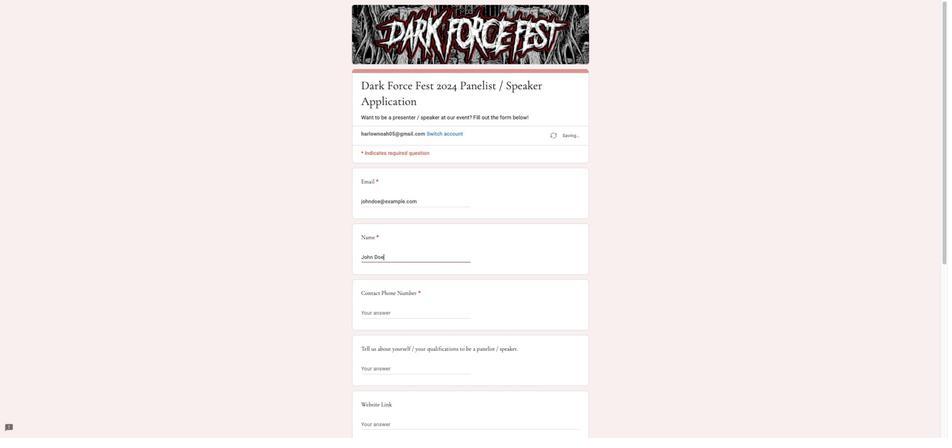 Task type: describe. For each thing, give the bounding box(es) containing it.
required question element for 4th "heading" from the top
[[417, 289, 421, 298]]

2 heading from the top
[[361, 177, 580, 186]]

3 heading from the top
[[361, 233, 379, 242]]

required question element for 2nd "heading" from the top of the page
[[375, 177, 379, 186]]

1 heading from the top
[[361, 78, 580, 110]]

Your email email field
[[361, 197, 470, 206]]



Task type: vqa. For each thing, say whether or not it's contained in the screenshot.
the bottom Required question element
yes



Task type: locate. For each thing, give the bounding box(es) containing it.
list item
[[352, 168, 589, 219]]

None text field
[[361, 309, 470, 318], [361, 365, 470, 374], [361, 309, 470, 318], [361, 365, 470, 374]]

report a problem to google image
[[4, 424, 13, 433]]

1 vertical spatial required question element
[[375, 233, 379, 242]]

heading
[[361, 78, 580, 110], [361, 177, 580, 186], [361, 233, 379, 242], [361, 289, 421, 298]]

4 heading from the top
[[361, 289, 421, 298]]

2 vertical spatial required question element
[[417, 289, 421, 298]]

required question element
[[375, 177, 379, 186], [375, 233, 379, 242], [417, 289, 421, 298]]

0 vertical spatial required question element
[[375, 177, 379, 186]]

None text field
[[361, 253, 470, 262], [361, 421, 580, 430], [361, 253, 470, 262], [361, 421, 580, 430]]

required question element for second "heading" from the bottom of the page
[[375, 233, 379, 242]]

status
[[549, 131, 580, 141]]

list
[[352, 168, 589, 439]]



